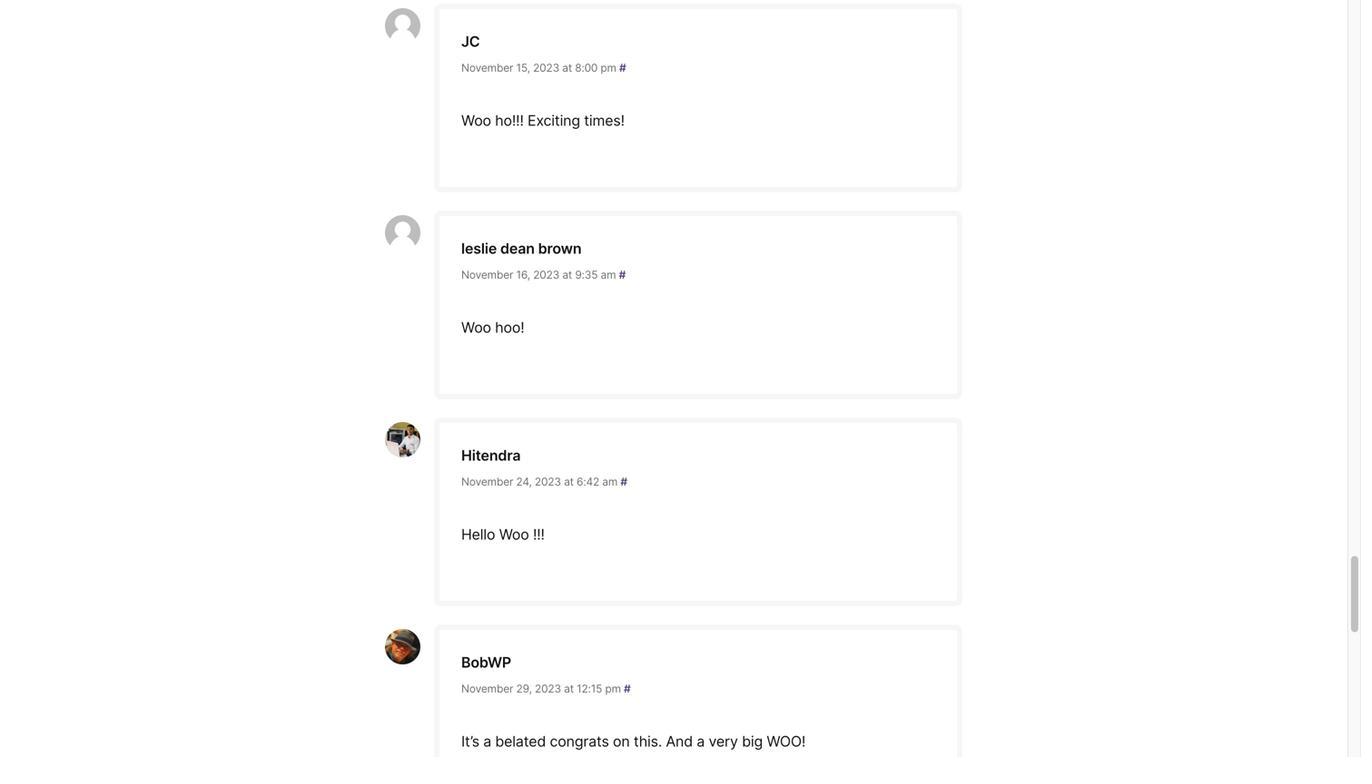Task type: locate. For each thing, give the bounding box(es) containing it.
this.
[[634, 733, 662, 751]]

november down bobwp
[[461, 683, 513, 696]]

1 vertical spatial woo
[[461, 319, 491, 336]]

november down leslie
[[461, 268, 513, 282]]

pm right 12:15
[[605, 683, 621, 696]]

am for leslie dean brown
[[601, 268, 616, 282]]

# right 9:35
[[619, 268, 626, 282]]

12:15
[[577, 683, 602, 696]]

1 november from the top
[[461, 61, 513, 74]]

exciting
[[528, 112, 580, 129]]

# right 12:15
[[624, 683, 631, 696]]

november 29, 2023    at     12:15 pm #
[[461, 683, 631, 696]]

november down hitendra
[[461, 475, 513, 489]]

1 vertical spatial am
[[602, 475, 618, 489]]

am right 9:35
[[601, 268, 616, 282]]

a right it's
[[483, 733, 491, 751]]

bobwp
[[461, 654, 511, 672]]

at left 9:35
[[562, 268, 572, 282]]

# link
[[619, 61, 626, 74], [619, 268, 626, 282], [621, 475, 627, 489], [624, 683, 631, 696]]

leslie
[[461, 240, 497, 257]]

at left 6:42
[[564, 475, 574, 489]]

woo
[[461, 112, 491, 129], [461, 319, 491, 336], [499, 526, 529, 544]]

hello woo !!!
[[461, 526, 545, 544]]

15,
[[516, 61, 530, 74]]

pm
[[601, 61, 616, 74], [605, 683, 621, 696]]

it's
[[461, 733, 479, 751]]

0 vertical spatial am
[[601, 268, 616, 282]]

# for jc
[[619, 61, 626, 74]]

congrats
[[550, 733, 609, 751]]

# link right "8:00"
[[619, 61, 626, 74]]

november
[[461, 61, 513, 74], [461, 268, 513, 282], [461, 475, 513, 489], [461, 683, 513, 696]]

2023 right 29,
[[535, 683, 561, 696]]

at left "8:00"
[[562, 61, 572, 74]]

woo ho!!! exciting times!
[[461, 112, 625, 129]]

very
[[709, 733, 738, 751]]

woo left hoo! at the left top
[[461, 319, 491, 336]]

9:35
[[575, 268, 598, 282]]

# link right 6:42
[[621, 475, 627, 489]]

at for bobwp
[[564, 683, 574, 696]]

0 vertical spatial pm
[[601, 61, 616, 74]]

# link right 9:35
[[619, 268, 626, 282]]

november for jc
[[461, 61, 513, 74]]

# right "8:00"
[[619, 61, 626, 74]]

november for hitendra
[[461, 475, 513, 489]]

2023
[[533, 61, 559, 74], [533, 268, 560, 282], [535, 475, 561, 489], [535, 683, 561, 696]]

leslie dean brown
[[461, 240, 582, 257]]

woo!
[[767, 733, 806, 751]]

16,
[[516, 268, 530, 282]]

# for hitendra
[[621, 475, 627, 489]]

2023 right 24, at the bottom of the page
[[535, 475, 561, 489]]

2 a from the left
[[697, 733, 705, 751]]

jc
[[461, 33, 480, 50]]

2023 right 16,
[[533, 268, 560, 282]]

4 november from the top
[[461, 683, 513, 696]]

# link for hitendra
[[621, 475, 627, 489]]

at
[[562, 61, 572, 74], [562, 268, 572, 282], [564, 475, 574, 489], [564, 683, 574, 696]]

at left 12:15
[[564, 683, 574, 696]]

0 vertical spatial woo
[[461, 112, 491, 129]]

3 november from the top
[[461, 475, 513, 489]]

2 vertical spatial woo
[[499, 526, 529, 544]]

# link right 12:15
[[624, 683, 631, 696]]

november for leslie dean brown
[[461, 268, 513, 282]]

a right and
[[697, 733, 705, 751]]

# for leslie dean brown
[[619, 268, 626, 282]]

2023 for jc
[[533, 61, 559, 74]]

2023 right 15, on the left top of the page
[[533, 61, 559, 74]]

0 horizontal spatial a
[[483, 733, 491, 751]]

november for bobwp
[[461, 683, 513, 696]]

woo for woo ho!!! exciting times!
[[461, 112, 491, 129]]

at for jc
[[562, 61, 572, 74]]

at for hitendra
[[564, 475, 574, 489]]

# right 6:42
[[621, 475, 627, 489]]

2023 for leslie dean brown
[[533, 268, 560, 282]]

#
[[619, 61, 626, 74], [619, 268, 626, 282], [621, 475, 627, 489], [624, 683, 631, 696]]

1 horizontal spatial a
[[697, 733, 705, 751]]

november down the jc
[[461, 61, 513, 74]]

2023 for hitendra
[[535, 475, 561, 489]]

1 vertical spatial pm
[[605, 683, 621, 696]]

hello
[[461, 526, 495, 544]]

woo for woo hoo!
[[461, 319, 491, 336]]

pm for congrats
[[605, 683, 621, 696]]

at for leslie dean brown
[[562, 268, 572, 282]]

woo left ho!!!
[[461, 112, 491, 129]]

woo left !!! in the left of the page
[[499, 526, 529, 544]]

dean
[[500, 240, 535, 257]]

woo hoo!
[[461, 319, 525, 336]]

am right 6:42
[[602, 475, 618, 489]]

# link for jc
[[619, 61, 626, 74]]

pm right "8:00"
[[601, 61, 616, 74]]

2 november from the top
[[461, 268, 513, 282]]

am
[[601, 268, 616, 282], [602, 475, 618, 489]]

a
[[483, 733, 491, 751], [697, 733, 705, 751]]



Task type: describe. For each thing, give the bounding box(es) containing it.
hitendra
[[461, 447, 521, 465]]

# for bobwp
[[624, 683, 631, 696]]

big
[[742, 733, 763, 751]]

pm for times!
[[601, 61, 616, 74]]

1 a from the left
[[483, 733, 491, 751]]

29,
[[516, 683, 532, 696]]

am for hitendra
[[602, 475, 618, 489]]

times!
[[584, 112, 625, 129]]

and
[[666, 733, 693, 751]]

# link for leslie dean brown
[[619, 268, 626, 282]]

hoo!
[[495, 319, 525, 336]]

on
[[613, 733, 630, 751]]

8:00
[[575, 61, 598, 74]]

belated
[[495, 733, 546, 751]]

6:42
[[577, 475, 600, 489]]

brown
[[538, 240, 582, 257]]

2023 for bobwp
[[535, 683, 561, 696]]

# link for bobwp
[[624, 683, 631, 696]]

it's a belated congrats on this. and a very big woo!
[[461, 733, 806, 751]]

november 16, 2023    at     9:35 am #
[[461, 268, 626, 282]]

24,
[[516, 475, 532, 489]]

!!!
[[533, 526, 545, 544]]

november 15, 2023    at     8:00 pm #
[[461, 61, 626, 74]]

november 24, 2023    at     6:42 am #
[[461, 475, 627, 489]]

ho!!!
[[495, 112, 524, 129]]



Task type: vqa. For each thing, say whether or not it's contained in the screenshot.


